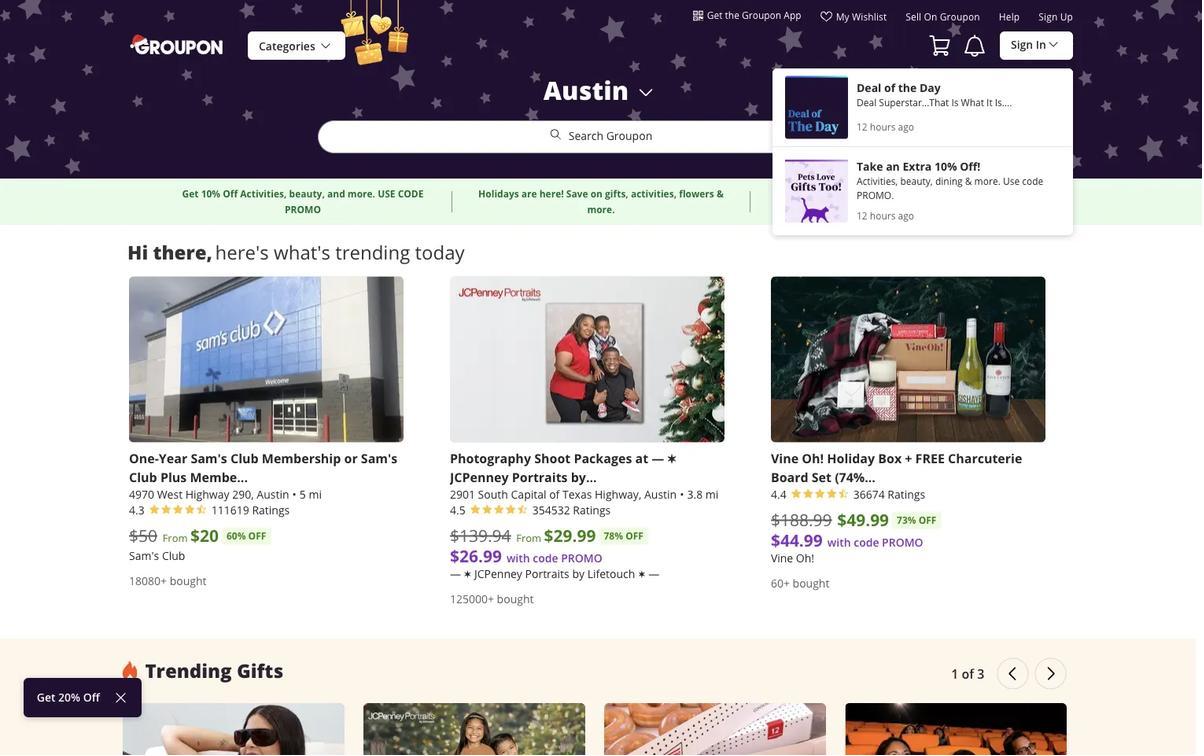 Task type: locate. For each thing, give the bounding box(es) containing it.
day
[[920, 80, 941, 96]]

get
[[707, 9, 723, 21], [182, 187, 199, 201], [37, 691, 55, 705]]

on inside prep for thanksgiving! save on home decor, cleaning products, travel, florals & more.
[[908, 187, 920, 201]]

sign left up
[[1039, 11, 1058, 23]]

products,
[[825, 203, 869, 216]]

— inside photography shoot packages at — ✶ jcpenney portraits by... 2901 south capital of texas highway, austin • 3.8 mi
[[652, 450, 665, 467]]

the
[[725, 9, 740, 21], [899, 80, 917, 96]]

beauty, inside take an extra 10% off! activities, beauty, dining & more. use code promo. 12 hours ago
[[901, 175, 933, 187]]

5
[[300, 487, 306, 502]]

beauty, down 'extra'
[[901, 175, 933, 187]]

✶ right the at
[[668, 450, 677, 467]]

& inside the holidays are here! save on gifts, activities, flowers & more.
[[717, 187, 724, 201]]

get inside button
[[707, 9, 723, 21]]

jcpenney up 125000+ bought
[[475, 567, 523, 581]]

club
[[231, 450, 259, 467], [129, 469, 157, 486], [162, 548, 185, 563]]

1 • from the left
[[292, 487, 297, 502]]

groupon
[[742, 9, 782, 21], [940, 11, 981, 23], [607, 129, 653, 143], [724, 136, 770, 150]]

10% inside take an extra 10% off! activities, beauty, dining & more. use code promo. 12 hours ago
[[935, 159, 958, 174]]

1 horizontal spatial off
[[223, 187, 238, 201]]

search groupon search field up gifts,
[[318, 73, 885, 179]]

0 horizontal spatial •
[[292, 487, 297, 502]]

1 horizontal spatial &
[[937, 203, 945, 216]]

$29.99
[[544, 524, 596, 547]]

1 horizontal spatial and
[[878, 122, 897, 136]]

get left 20%
[[37, 691, 55, 705]]

1 horizontal spatial get
[[182, 187, 199, 201]]

more. down "decor,"
[[947, 203, 975, 216]]

2 vertical spatial of
[[962, 665, 975, 683]]

portraits for $26.99
[[525, 567, 570, 581]]

0 horizontal spatial activities,
[[240, 187, 287, 201]]

year
[[159, 450, 188, 467]]

2 12 from the top
[[857, 209, 868, 222]]

2 horizontal spatial ✶
[[668, 450, 677, 467]]

sign in
[[1011, 37, 1047, 52]]

2 hours from the top
[[870, 209, 896, 222]]

— right the at
[[652, 450, 665, 467]]

portraits for photography
[[512, 469, 568, 486]]

0 horizontal spatial mi
[[309, 487, 322, 502]]

home
[[923, 187, 950, 201]]

promo up what's
[[285, 203, 321, 216]]

• left 5
[[292, 487, 297, 502]]

here!
[[540, 187, 564, 201]]

1 vertical spatial vine
[[771, 551, 794, 565]]

gifts,
[[605, 187, 629, 201]]

is
[[864, 78, 876, 98]]

groupon image
[[129, 33, 226, 55]]

save
[[567, 187, 588, 201], [884, 187, 906, 201]]

1 horizontal spatial austin
[[544, 73, 629, 107]]

0 vertical spatial 10%
[[935, 159, 958, 174]]

take an extra 10% off! activities, beauty, dining & more. use code promo. 12 hours ago
[[857, 159, 1044, 222]]

of up 354532
[[550, 487, 560, 502]]

vine
[[771, 450, 799, 467], [771, 551, 794, 565]]

0 vertical spatial portraits
[[512, 469, 568, 486]]

hours left other
[[870, 120, 896, 133]]

0 vertical spatial off
[[223, 187, 238, 201]]

with right $26.99
[[507, 551, 530, 565]]

activities,
[[857, 175, 898, 187], [240, 187, 287, 201]]

activities, up promo.
[[857, 175, 898, 187]]

help
[[1000, 11, 1020, 23]]

1 of 3
[[952, 665, 985, 683]]

0 horizontal spatial code
[[533, 551, 558, 565]]

here's
[[215, 240, 269, 265]]

off right 78%
[[626, 530, 644, 543]]

great down "is"
[[931, 122, 958, 136]]

great down is
[[871, 107, 898, 122]]

gadgets,
[[970, 107, 1013, 122]]

1 horizontal spatial ratings
[[573, 503, 611, 517]]

sell on groupon
[[906, 11, 981, 23]]

sam's up membe...
[[191, 450, 227, 467]]

promo inside $44.99 with code promo vine oh!
[[882, 535, 924, 550]]

activities, up here's
[[240, 187, 287, 201]]

0 vertical spatial ago
[[899, 120, 915, 133]]

prep for thanksgiving! save on home decor, cleaning products, travel, florals & more.
[[776, 187, 1023, 216]]

and inside get 10% off activities, beauty, and more. use code promo
[[327, 187, 345, 201]]

bad
[[802, 107, 822, 122]]

off up here's
[[223, 187, 238, 201]]

sam's down $50 at the bottom
[[129, 548, 159, 563]]

2 horizontal spatial club
[[231, 450, 259, 467]]

1 vertical spatial off
[[83, 691, 100, 705]]

use
[[378, 187, 396, 201]]

1 vertical spatial get
[[182, 187, 199, 201]]

portraits up capital
[[512, 469, 568, 486]]

—
[[652, 450, 665, 467], [450, 567, 461, 581], [649, 567, 660, 581]]

2 horizontal spatial off
[[919, 514, 937, 527]]

1 vertical spatial oh!
[[796, 551, 815, 565]]

0 horizontal spatial 10%
[[201, 187, 221, 201]]

off
[[919, 514, 937, 527], [248, 530, 266, 543], [626, 530, 644, 543]]

the inside button
[[725, 9, 740, 21]]

code inside $44.99 with code promo vine oh!
[[854, 535, 880, 550]]

flowers
[[679, 187, 715, 201]]

on for prep for thanksgiving! save on home decor, cleaning products, travel, florals & more.
[[908, 187, 920, 201]]

10% inside get 10% off activities, beauty, and more. use code promo
[[201, 187, 221, 201]]

holidays are here! save on gifts, activities, flowers & more.
[[479, 187, 724, 216]]

one-year sam's club membership or sam's club plus membe... 4970 west highway 290, austin • 5 mi
[[129, 450, 398, 502]]

0 vertical spatial and
[[878, 122, 897, 136]]

groupon down to
[[724, 136, 770, 150]]

code
[[1023, 175, 1044, 187], [854, 535, 880, 550], [533, 551, 558, 565]]

activities, inside get 10% off activities, beauty, and more. use code promo
[[240, 187, 287, 201]]

✶ up 125000+
[[464, 567, 472, 581]]

2 vertical spatial get
[[37, 691, 55, 705]]

on right sell
[[924, 11, 938, 23]]

2 mi from the left
[[706, 487, 719, 502]]

club up 4970 on the bottom of the page
[[129, 469, 157, 486]]

12 inside take an extra 10% off! activities, beauty, dining & more. use code promo. 12 hours ago
[[857, 209, 868, 222]]

10%
[[935, 159, 958, 174], [201, 187, 221, 201]]

with inside $26.99 with code promo — ✶ jcpenney portraits by lifetouch ✶ —
[[507, 551, 530, 565]]

gifts
[[853, 122, 875, 136]]

1 vertical spatial of
[[550, 487, 560, 502]]

✶ right lifetouch
[[638, 567, 646, 581]]

2 vertical spatial promo
[[561, 551, 603, 565]]

code right use
[[1023, 175, 1044, 187]]

0 vertical spatial club
[[231, 450, 259, 467]]

ago
[[899, 120, 915, 133], [899, 209, 915, 222]]

2 horizontal spatial on
[[924, 11, 938, 23]]

1 horizontal spatial save
[[884, 187, 906, 201]]

1 horizontal spatial promo
[[561, 551, 603, 565]]

✶ inside photography shoot packages at — ✶ jcpenney portraits by... 2901 south capital of texas highway, austin • 3.8 mi
[[668, 450, 677, 467]]

0 horizontal spatial the
[[725, 9, 740, 21]]

1 vertical spatial jcpenney
[[475, 567, 523, 581]]

off right the 73%
[[919, 514, 937, 527]]

1 vertical spatial with
[[828, 535, 851, 550]]

4.5
[[450, 503, 466, 517]]

highway
[[186, 487, 230, 502]]

12 right boy
[[857, 120, 868, 133]]

promo inside get 10% off activities, beauty, and more. use code promo
[[285, 203, 321, 216]]

promo down the 73%
[[882, 535, 924, 550]]

notifications inbox image
[[963, 33, 988, 58]]

& down off!
[[966, 175, 972, 187]]

get inside get 10% off activities, beauty, and more. use code promo
[[182, 187, 199, 201]]

code for $44.99
[[854, 535, 880, 550]]

off right 60%
[[248, 530, 266, 543]]

promo up by
[[561, 551, 603, 565]]

0 horizontal spatial ✶
[[464, 567, 472, 581]]

austin left 3.8
[[645, 487, 677, 502]]

1 vertical spatial 12
[[857, 209, 868, 222]]

18080+
[[129, 574, 167, 588]]

2 • from the left
[[680, 487, 684, 502]]

— up 125000+
[[450, 567, 461, 581]]

0 horizontal spatial of
[[550, 487, 560, 502]]

get left app
[[707, 9, 723, 21]]

bought
[[170, 574, 207, 588], [793, 576, 830, 591], [497, 592, 534, 606]]

1 horizontal spatial code
[[854, 535, 880, 550]]

search groupon search field down austin button
[[318, 120, 885, 153]]

groupon inside sell on groupon link
[[940, 11, 981, 23]]

0 horizontal spatial save
[[567, 187, 588, 201]]

mi right 3.8
[[706, 487, 719, 502]]

✶
[[668, 450, 677, 467], [464, 567, 472, 581], [638, 567, 646, 581]]

2 horizontal spatial austin
[[645, 487, 677, 502]]

0 vertical spatial get
[[707, 9, 723, 21]]

get up the there,
[[182, 187, 199, 201]]

more. inside get 10% off activities, beauty, and more. use code promo
[[348, 187, 375, 201]]

0 vertical spatial vine
[[771, 450, 799, 467]]

0 vertical spatial code
[[1023, 175, 1044, 187]]

60+ bought
[[771, 576, 830, 591]]

1 vertical spatial the
[[899, 80, 917, 96]]

vine up 60+
[[771, 551, 794, 565]]

app
[[784, 9, 802, 21]]

ratings down texas
[[573, 503, 611, 517]]

beauty, up what's
[[289, 187, 325, 201]]

0 horizontal spatial get
[[37, 691, 55, 705]]

0 horizontal spatial on
[[591, 187, 603, 201]]

bought for $44.99
[[793, 576, 830, 591]]

products
[[901, 107, 947, 122]]

1 horizontal spatial of
[[885, 80, 896, 96]]

portraits inside $26.99 with code promo — ✶ jcpenney portraits by lifetouch ✶ —
[[525, 567, 570, 581]]

2 horizontal spatial &
[[966, 175, 972, 187]]

1 vertical spatial deal
[[857, 96, 877, 109]]

code inside $26.99 with code promo — ✶ jcpenney portraits by lifetouch ✶ —
[[533, 551, 558, 565]]

more. left the use
[[348, 187, 375, 201]]

12 down promo.
[[857, 209, 868, 222]]

hi
[[128, 239, 148, 265]]

the up superstar...that
[[899, 80, 917, 96]]

1 search groupon search field from the top
[[318, 73, 885, 179]]

0 horizontal spatial beauty,
[[289, 187, 325, 201]]

0 vertical spatial oh!
[[802, 450, 824, 467]]

code down $49.99
[[854, 535, 880, 550]]

0 horizontal spatial sam's
[[129, 548, 159, 563]]

.
[[806, 136, 809, 150]]

of inside deal of the day deal superstar...that is what it is….
[[885, 80, 896, 96]]

the left app
[[725, 9, 740, 21]]

10% up dining
[[935, 159, 958, 174]]

0 horizontal spatial and
[[327, 187, 345, 201]]

portraits
[[512, 469, 568, 486], [525, 567, 570, 581]]

gifts
[[237, 658, 284, 683]]

bought right 60+
[[793, 576, 830, 591]]

electronics,
[[724, 122, 782, 136]]

mi inside photography shoot packages at — ✶ jcpenney portraits by... 2901 south capital of texas highway, austin • 3.8 mi
[[706, 487, 719, 502]]

1
[[952, 665, 959, 683]]

save right here!
[[567, 187, 588, 201]]

1 horizontal spatial activities,
[[857, 175, 898, 187]]

0 vertical spatial of
[[885, 80, 896, 96]]

2 from from the left
[[517, 532, 542, 545]]

0 horizontal spatial from
[[163, 532, 188, 545]]

2 vertical spatial club
[[162, 548, 185, 563]]

your
[[724, 78, 758, 98]]

travel,
[[872, 203, 903, 216]]

thanksgiving!
[[816, 187, 881, 201]]

sign left in
[[1011, 37, 1034, 52]]

60%
[[227, 530, 246, 543]]

membership
[[262, 450, 341, 467]]

groupon up notifications inbox icon
[[940, 11, 981, 23]]

hours down promo.
[[870, 209, 896, 222]]

on for holidays are here! save on gifts, activities, flowers & more.
[[591, 187, 603, 201]]

portraits left by
[[525, 567, 570, 581]]

2 horizontal spatial code
[[1023, 175, 1044, 187]]

austin up search
[[544, 73, 629, 107]]

ratings down 290, at the bottom left of page
[[252, 503, 290, 517]]

0 horizontal spatial promo
[[285, 203, 321, 216]]

1 horizontal spatial mi
[[706, 487, 719, 502]]

my
[[836, 10, 850, 23]]

1 save from the left
[[567, 187, 588, 201]]

& down home on the right
[[937, 203, 945, 216]]

bought right 125000+
[[497, 592, 534, 606]]

mi right 5
[[309, 487, 322, 502]]

groupon left app
[[742, 9, 782, 21]]

code
[[398, 187, 424, 201]]

2 horizontal spatial get
[[707, 9, 723, 21]]

the inside deal of the day deal superstar...that is what it is….
[[899, 80, 917, 96]]

& right flowers
[[717, 187, 724, 201]]

with inside $44.99 with code promo vine oh!
[[828, 535, 851, 550]]

0 horizontal spatial off
[[83, 691, 100, 705]]

off for 20%
[[83, 691, 100, 705]]

1 horizontal spatial ✶
[[638, 567, 646, 581]]

ago inside take an extra 10% off! activities, beauty, dining & more. use code promo. 12 hours ago
[[899, 209, 915, 222]]

— for $26.99
[[450, 567, 461, 581]]

sam's right 'or'
[[361, 450, 398, 467]]

on
[[924, 11, 938, 23], [591, 187, 603, 201], [908, 187, 920, 201]]

0 horizontal spatial austin
[[257, 487, 289, 502]]

plus
[[160, 469, 187, 486]]

with down $49.99
[[828, 535, 851, 550]]

empty!
[[879, 78, 928, 98]]

code down from $29.99
[[533, 551, 558, 565]]

wishlist
[[852, 10, 887, 23]]

portraits inside photography shoot packages at — ✶ jcpenney portraits by... 2901 south capital of texas highway, austin • 3.8 mi
[[512, 469, 568, 486]]

packages
[[574, 450, 632, 467]]

354532
[[533, 503, 570, 517]]

with inside time to fill this bad boy with great products like gadgets, electronics, housewares, gifts and other great offerings from groupon goods .
[[847, 107, 869, 122]]

1 vine from the top
[[771, 450, 799, 467]]

of for 1
[[962, 665, 975, 683]]

1 horizontal spatial beauty,
[[901, 175, 933, 187]]

jcpenney for $26.99
[[475, 567, 523, 581]]

off inside get 10% off activities, beauty, and more. use code promo
[[223, 187, 238, 201]]

2 vertical spatial code
[[533, 551, 558, 565]]

2 save from the left
[[884, 187, 906, 201]]

mi
[[309, 487, 322, 502], [706, 487, 719, 502]]

off
[[223, 187, 238, 201], [83, 691, 100, 705]]

activities,
[[631, 187, 677, 201]]

of right is
[[885, 80, 896, 96]]

sign inside button
[[1011, 37, 1034, 52]]

2 horizontal spatial bought
[[793, 576, 830, 591]]

1 vertical spatial sign
[[1011, 37, 1034, 52]]

austin inside one-year sam's club membership or sam's club plus membe... 4970 west highway 290, austin • 5 mi
[[257, 487, 289, 502]]

0 horizontal spatial club
[[129, 469, 157, 486]]

• left 3.8
[[680, 487, 684, 502]]

on left gifts,
[[591, 187, 603, 201]]

1 horizontal spatial sign
[[1039, 11, 1058, 23]]

0 vertical spatial 12
[[857, 120, 868, 133]]

1 vertical spatial code
[[854, 535, 880, 550]]

with for $44.99
[[828, 535, 851, 550]]

oh! inside vine oh! holiday box + free charcuterie board set (74%...
[[802, 450, 824, 467]]

jcpenney inside $26.99 with code promo — ✶ jcpenney portraits by lifetouch ✶ —
[[475, 567, 523, 581]]

& inside take an extra 10% off! activities, beauty, dining & more. use code promo. 12 hours ago
[[966, 175, 972, 187]]

2 horizontal spatial sam's
[[361, 450, 398, 467]]

10% up the there,
[[201, 187, 221, 201]]

1 vertical spatial promo
[[882, 535, 924, 550]]

73%
[[897, 514, 917, 527]]

vine up board
[[771, 450, 799, 467]]

ratings up the 73%
[[888, 487, 926, 502]]

club up 18080+ bought
[[162, 548, 185, 563]]

0 vertical spatial sign
[[1039, 11, 1058, 23]]

1 12 from the top
[[857, 120, 868, 133]]

0 vertical spatial hours
[[870, 120, 896, 133]]

save inside prep for thanksgiving! save on home decor, cleaning products, travel, florals & more.
[[884, 187, 906, 201]]

1 horizontal spatial off
[[626, 530, 644, 543]]

austin inside photography shoot packages at — ✶ jcpenney portraits by... 2901 south capital of texas highway, austin • 3.8 mi
[[645, 487, 677, 502]]

1 horizontal spatial bought
[[497, 592, 534, 606]]

2 vertical spatial with
[[507, 551, 530, 565]]

1 horizontal spatial the
[[899, 80, 917, 96]]

it
[[987, 96, 993, 109]]

more. down off!
[[975, 175, 1001, 187]]

1 horizontal spatial on
[[908, 187, 920, 201]]

0 vertical spatial with
[[847, 107, 869, 122]]

set
[[812, 469, 832, 486]]

sign
[[1039, 11, 1058, 23], [1011, 37, 1034, 52]]

1 vertical spatial hours
[[870, 209, 896, 222]]

sam's
[[191, 450, 227, 467], [361, 450, 398, 467], [129, 548, 159, 563]]

1 vertical spatial and
[[327, 187, 345, 201]]

Search Groupon search field
[[318, 73, 885, 179], [318, 120, 885, 153]]

1 from from the left
[[163, 532, 188, 545]]

1 vertical spatial 10%
[[201, 187, 221, 201]]

1 vertical spatial ago
[[899, 209, 915, 222]]

save up travel,
[[884, 187, 906, 201]]

more. down gifts,
[[588, 203, 615, 216]]

2 ago from the top
[[899, 209, 915, 222]]

0 horizontal spatial great
[[871, 107, 898, 122]]

from down 354532
[[517, 532, 542, 545]]

0 horizontal spatial ratings
[[252, 503, 290, 517]]

0 horizontal spatial off
[[248, 530, 266, 543]]

and left the use
[[327, 187, 345, 201]]

2 vine from the top
[[771, 551, 794, 565]]

1 mi from the left
[[309, 487, 322, 502]]

oh! up 60+ bought
[[796, 551, 815, 565]]

1 vertical spatial portraits
[[525, 567, 570, 581]]

✶ for 2901 south capital of texas highway, austin
[[668, 450, 677, 467]]

oh! up set
[[802, 450, 824, 467]]

2 horizontal spatial promo
[[882, 535, 924, 550]]

on up florals
[[908, 187, 920, 201]]

today
[[415, 240, 465, 265]]

and inside time to fill this bad boy with great products like gadgets, electronics, housewares, gifts and other great offerings from groupon goods .
[[878, 122, 897, 136]]

groupon right search
[[607, 129, 653, 143]]

0 horizontal spatial &
[[717, 187, 724, 201]]

austin up 111619 ratings
[[257, 487, 289, 502]]

sign for sign up
[[1039, 11, 1058, 23]]

club up membe...
[[231, 450, 259, 467]]

with right boy
[[847, 107, 869, 122]]

ratings
[[888, 487, 926, 502], [252, 503, 290, 517], [573, 503, 611, 517]]

promo inside $26.99 with code promo — ✶ jcpenney portraits by lifetouch ✶ —
[[561, 551, 603, 565]]

use
[[1004, 175, 1020, 187]]

125000+
[[450, 592, 494, 606]]

save inside the holidays are here! save on gifts, activities, flowers & more.
[[567, 187, 588, 201]]

from left $20
[[163, 532, 188, 545]]

bought down $50 from $20 60% off sam's club
[[170, 574, 207, 588]]

austin inside button
[[544, 73, 629, 107]]

on inside the holidays are here! save on gifts, activities, flowers & more.
[[591, 187, 603, 201]]

save for more.
[[567, 187, 588, 201]]

ratings for $50
[[252, 503, 290, 517]]

1 horizontal spatial club
[[162, 548, 185, 563]]

and right gifts in the right top of the page
[[878, 122, 897, 136]]

jcpenney inside photography shoot packages at — ✶ jcpenney portraits by... 2901 south capital of texas highway, austin • 3.8 mi
[[450, 469, 509, 486]]

2 horizontal spatial of
[[962, 665, 975, 683]]

0 vertical spatial jcpenney
[[450, 469, 509, 486]]

jcpenney down photography
[[450, 469, 509, 486]]

take
[[857, 159, 884, 174]]

of left 3
[[962, 665, 975, 683]]

off right 20%
[[83, 691, 100, 705]]

what's
[[274, 240, 331, 265]]

1 horizontal spatial 10%
[[935, 159, 958, 174]]



Task type: vqa. For each thing, say whether or not it's contained in the screenshot.
the Toys link
no



Task type: describe. For each thing, give the bounding box(es) containing it.
bought for $26.99
[[497, 592, 534, 606]]

prep
[[776, 187, 798, 201]]

there,
[[153, 239, 212, 265]]

& for off!
[[966, 175, 972, 187]]

search
[[569, 129, 604, 143]]

this
[[781, 107, 799, 122]]

60+
[[771, 576, 790, 591]]

trending
[[335, 240, 410, 265]]

extra
[[903, 159, 932, 174]]

more. inside take an extra 10% off! activities, beauty, dining & more. use code promo. 12 hours ago
[[975, 175, 1001, 187]]

charcuterie
[[949, 450, 1023, 467]]

12 hours ago
[[857, 120, 915, 133]]

more. inside the holidays are here! save on gifts, activities, flowers & more.
[[588, 203, 615, 216]]

(74%...
[[835, 469, 876, 486]]

2 search groupon search field from the top
[[318, 120, 885, 153]]

sign for sign in
[[1011, 37, 1034, 52]]

20%
[[58, 691, 80, 705]]

1 horizontal spatial great
[[931, 122, 958, 136]]

code for $26.99
[[533, 551, 558, 565]]

$44.99 with code promo vine oh!
[[771, 529, 924, 565]]

$26.99 with code promo — ✶ jcpenney portraits by lifetouch ✶ —
[[450, 545, 660, 581]]

hi there, here's what's trending today
[[128, 239, 465, 265]]

categories
[[259, 39, 315, 54]]

$50 from $20 60% off sam's club
[[129, 524, 266, 563]]

on inside sell on groupon link
[[924, 11, 938, 23]]

deal of the day heading
[[857, 80, 1061, 96]]

deal of the day deal superstar...that is what it is….
[[857, 80, 1013, 109]]

photography
[[450, 450, 531, 467]]

jcpenney for 2901 south capital of texas highway, austin
[[450, 469, 509, 486]]

2 horizontal spatial ratings
[[888, 487, 926, 502]]

promo.
[[857, 189, 894, 202]]

vine oh! holiday box + free charcuterie board set (74%...
[[771, 450, 1023, 486]]

sam's inside $50 from $20 60% off sam's club
[[129, 548, 159, 563]]

get 10% off activities, beauty, and more. use code promo
[[182, 187, 424, 216]]

from inside from $29.99
[[517, 532, 542, 545]]

• inside photography shoot packages at — ✶ jcpenney portraits by... 2901 south capital of texas highway, austin • 3.8 mi
[[680, 487, 684, 502]]

groupon inside time to fill this bad boy with great products like gadgets, electronics, housewares, gifts and other great offerings from groupon goods .
[[724, 136, 770, 150]]

$139.94
[[450, 525, 511, 547]]

lifetouch
[[588, 567, 635, 581]]

texas
[[563, 487, 592, 502]]

search groupon search field containing austin
[[318, 73, 885, 179]]

off for $44.99
[[919, 514, 937, 527]]

4.3
[[129, 503, 145, 517]]

off inside $50 from $20 60% off sam's club
[[248, 530, 266, 543]]

125000+ bought
[[450, 592, 534, 606]]

at
[[636, 450, 649, 467]]

club inside $50 from $20 60% off sam's club
[[162, 548, 185, 563]]

are
[[522, 187, 537, 201]]

3
[[978, 665, 985, 683]]

• inside one-year sam's club membership or sam's club plus membe... 4970 west highway 290, austin • 5 mi
[[292, 487, 297, 502]]

2 deal from the top
[[857, 96, 877, 109]]

off for 10%
[[223, 187, 238, 201]]

more. inside prep for thanksgiving! save on home decor, cleaning products, travel, florals & more.
[[947, 203, 975, 216]]

✶ for $26.99
[[464, 567, 472, 581]]

boy
[[825, 107, 844, 122]]

$26.99
[[450, 545, 502, 567]]

111619 ratings
[[212, 503, 290, 517]]

superstar...that
[[879, 96, 949, 109]]

one-
[[129, 450, 159, 467]]

search groupon
[[569, 129, 653, 143]]

sell
[[906, 11, 922, 23]]

$50
[[129, 525, 157, 547]]

of for deal
[[885, 80, 896, 96]]

groupon inside get the groupon app button
[[742, 9, 782, 21]]

what
[[962, 96, 985, 109]]

for
[[800, 187, 814, 201]]

hours inside take an extra 10% off! activities, beauty, dining & more. use code promo. 12 hours ago
[[870, 209, 896, 222]]

activities, inside take an extra 10% off! activities, beauty, dining & more. use code promo. 12 hours ago
[[857, 175, 898, 187]]

1 hours from the top
[[870, 120, 896, 133]]

— for 2901 south capital of texas highway, austin
[[652, 450, 665, 467]]

help link
[[1000, 11, 1020, 29]]

sign in button
[[1000, 31, 1074, 60]]

1 ago from the top
[[899, 120, 915, 133]]

get for get 20% off
[[37, 691, 55, 705]]

free
[[916, 450, 945, 467]]

get for get 10% off activities, beauty, and more. use code promo
[[182, 187, 199, 201]]

box
[[879, 450, 902, 467]]

is
[[952, 96, 959, 109]]

oh! inside $44.99 with code promo vine oh!
[[796, 551, 815, 565]]

trending
[[145, 658, 232, 683]]

code inside take an extra 10% off! activities, beauty, dining & more. use code promo. 12 hours ago
[[1023, 175, 1044, 187]]

take an extra 10% off! heading
[[857, 159, 1061, 174]]

sell on groupon link
[[906, 11, 981, 29]]

off!
[[960, 159, 981, 174]]

promo for $44.99
[[882, 535, 924, 550]]

354532 ratings
[[533, 503, 611, 517]]

1 vertical spatial club
[[129, 469, 157, 486]]

1 horizontal spatial sam's
[[191, 450, 227, 467]]

0 horizontal spatial bought
[[170, 574, 207, 588]]

decor,
[[952, 187, 981, 201]]

beauty, inside get 10% off activities, beauty, and more. use code promo
[[289, 187, 325, 201]]

4970
[[129, 487, 154, 502]]

get for get the groupon app
[[707, 9, 723, 21]]

holiday
[[828, 450, 875, 467]]

73% off
[[897, 514, 937, 527]]

ratings for $139.94
[[573, 503, 611, 517]]

get 20% off
[[37, 691, 100, 705]]

78% off
[[604, 530, 644, 543]]

off for $26.99
[[626, 530, 644, 543]]

mi inside one-year sam's club membership or sam's club plus membe... 4970 west highway 290, austin • 5 mi
[[309, 487, 322, 502]]

1 deal from the top
[[857, 80, 882, 96]]

time to fill this bad boy with great products like gadgets, electronics, housewares, gifts and other great offerings from groupon goods .
[[724, 107, 1034, 150]]

— right lifetouch
[[649, 567, 660, 581]]

time
[[724, 107, 749, 122]]

capital
[[511, 487, 547, 502]]

holidays
[[479, 187, 519, 201]]

save for travel,
[[884, 187, 906, 201]]

2901
[[450, 487, 475, 502]]

$20
[[190, 524, 219, 547]]

is….
[[996, 96, 1013, 109]]

photography shoot packages at — ✶ jcpenney portraits by... 2901 south capital of texas highway, austin • 3.8 mi
[[450, 450, 719, 502]]

from inside $50 from $20 60% off sam's club
[[163, 532, 188, 545]]

fill
[[766, 107, 778, 122]]

vine inside $44.99 with code promo vine oh!
[[771, 551, 794, 565]]

& inside prep for thanksgiving! save on home decor, cleaning products, travel, florals & more.
[[937, 203, 945, 216]]

with for $26.99
[[507, 551, 530, 565]]

promo for $26.99
[[561, 551, 603, 565]]

vine inside vine oh! holiday box + free charcuterie board set (74%...
[[771, 450, 799, 467]]

from $29.99
[[517, 524, 596, 547]]

of inside photography shoot packages at — ✶ jcpenney portraits by... 2901 south capital of texas highway, austin • 3.8 mi
[[550, 487, 560, 502]]

other
[[900, 122, 928, 136]]

membe...
[[190, 469, 248, 486]]

like
[[950, 107, 967, 122]]

36674 ratings
[[854, 487, 926, 502]]

sign up link
[[1039, 11, 1074, 29]]

florals
[[905, 203, 935, 216]]

& for on
[[717, 187, 724, 201]]

$188.99
[[771, 509, 832, 531]]

cleaning
[[984, 187, 1023, 201]]

36674
[[854, 487, 885, 502]]

shoot
[[535, 450, 571, 467]]

+
[[905, 450, 913, 467]]

sign up
[[1039, 11, 1074, 23]]



